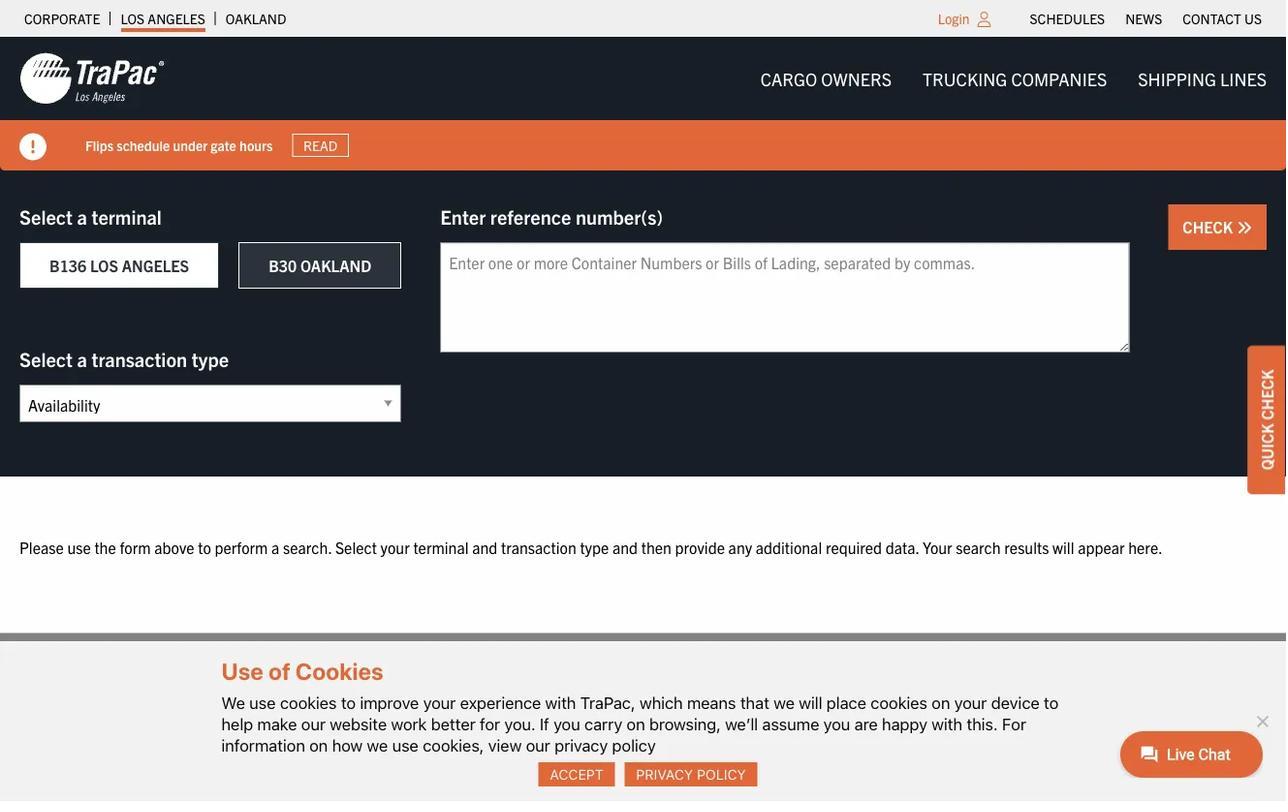 Task type: locate. For each thing, give the bounding box(es) containing it.
use left the
[[67, 538, 91, 557]]

solid image
[[19, 133, 47, 160], [1237, 220, 1253, 236]]

select right search.
[[335, 538, 377, 557]]

0 horizontal spatial cookies
[[280, 693, 337, 713]]

you
[[554, 715, 580, 734], [824, 715, 851, 734]]

1 vertical spatial angeles
[[122, 256, 189, 275]]

0 vertical spatial angeles
[[148, 10, 205, 27]]

select down b136
[[19, 347, 73, 371]]

you right "if"
[[554, 715, 580, 734]]

1 horizontal spatial cookies
[[871, 693, 928, 713]]

angeles
[[148, 10, 205, 27], [122, 256, 189, 275]]

reference
[[490, 204, 571, 228]]

your up 630
[[423, 693, 456, 713]]

experience
[[460, 693, 541, 713]]

us
[[1245, 10, 1262, 27]]

cookies up 'make'
[[280, 693, 337, 713]]

0 vertical spatial use
[[67, 538, 91, 557]]

cargo
[[761, 67, 818, 89]]

1 horizontal spatial and
[[613, 538, 638, 557]]

on left how
[[309, 736, 328, 756]]

number(s)
[[576, 204, 663, 228]]

1 vertical spatial los
[[90, 256, 118, 275]]

1 vertical spatial a
[[77, 347, 87, 371]]

1 vertical spatial will
[[799, 693, 823, 713]]

will right results
[[1053, 538, 1075, 557]]

1 vertical spatial we
[[367, 736, 388, 756]]

0 vertical spatial type
[[192, 347, 229, 371]]

los angeles link
[[121, 5, 205, 32]]

2 and from the left
[[613, 538, 638, 557]]

menu bar down light icon
[[745, 59, 1283, 98]]

solid image inside check button
[[1237, 220, 1253, 236]]

improve
[[360, 693, 419, 713]]

a down b136
[[77, 347, 87, 371]]

1 vertical spatial select
[[19, 347, 73, 371]]

b136
[[49, 256, 87, 275]]

use up 'make'
[[249, 693, 276, 713]]

1 vertical spatial los angeles image
[[19, 759, 165, 802]]

use down work
[[392, 736, 419, 756]]

0 horizontal spatial type
[[192, 347, 229, 371]]

oakland link
[[226, 5, 286, 32]]

2 horizontal spatial on
[[932, 693, 951, 713]]

1 cookies from the left
[[280, 693, 337, 713]]

2 vertical spatial on
[[309, 736, 328, 756]]

1 vertical spatial our
[[526, 736, 551, 756]]

with
[[545, 693, 576, 713], [932, 715, 963, 734]]

check
[[1183, 217, 1237, 237], [1258, 370, 1277, 420]]

a left search.
[[272, 538, 280, 557]]

to right device
[[1044, 693, 1059, 713]]

1 vertical spatial with
[[932, 715, 963, 734]]

90744
[[524, 763, 569, 783]]

on
[[932, 693, 951, 713], [627, 715, 645, 734], [309, 736, 328, 756]]

form
[[120, 538, 151, 557]]

footer
[[0, 634, 1287, 802]]

0 vertical spatial los
[[121, 10, 145, 27]]

information
[[222, 736, 305, 756]]

menu bar
[[1020, 5, 1273, 32], [745, 59, 1283, 98]]

bridges
[[525, 714, 576, 733]]

0 horizontal spatial use
[[67, 538, 91, 557]]

0 horizontal spatial and
[[472, 538, 498, 557]]

privacy
[[555, 736, 608, 756]]

0 vertical spatial terminal
[[92, 204, 162, 228]]

with up bridges
[[545, 693, 576, 713]]

menu bar inside banner
[[745, 59, 1283, 98]]

angeles down select a terminal in the left top of the page
[[122, 256, 189, 275]]

1 vertical spatial type
[[580, 538, 609, 557]]

read
[[303, 137, 338, 154]]

data.
[[886, 538, 920, 557]]

los right corporate at the top left
[[121, 10, 145, 27]]

trucking companies link
[[908, 59, 1123, 98]]

your
[[923, 538, 953, 557]]

0 horizontal spatial terminal
[[92, 204, 162, 228]]

0 vertical spatial los angeles image
[[19, 51, 165, 106]]

1 horizontal spatial we
[[774, 693, 795, 713]]

1 horizontal spatial your
[[423, 693, 456, 713]]

1 horizontal spatial you
[[824, 715, 851, 734]]

we down website
[[367, 736, 388, 756]]

1 los angeles image from the top
[[19, 51, 165, 106]]

0 horizontal spatial you
[[554, 715, 580, 734]]

use
[[222, 658, 264, 685]]

0 vertical spatial oakland
[[226, 10, 286, 27]]

0 vertical spatial check
[[1183, 217, 1237, 237]]

0 vertical spatial on
[[932, 693, 951, 713]]

type
[[192, 347, 229, 371], [580, 538, 609, 557]]

0 horizontal spatial we
[[367, 736, 388, 756]]

help
[[222, 715, 253, 734]]

you down place
[[824, 715, 851, 734]]

contact us link
[[1183, 5, 1262, 32]]

1 horizontal spatial terminal
[[413, 538, 469, 557]]

device
[[992, 693, 1040, 713]]

enter
[[440, 204, 486, 228]]

use
[[67, 538, 91, 557], [249, 693, 276, 713], [392, 736, 419, 756]]

oakland right b30
[[300, 256, 372, 275]]

transaction
[[92, 347, 187, 371], [501, 538, 577, 557]]

to right the above
[[198, 538, 211, 557]]

corporate
[[24, 10, 100, 27]]

companies
[[1012, 67, 1108, 89]]

to
[[198, 538, 211, 557], [341, 693, 356, 713], [1044, 693, 1059, 713]]

0 vertical spatial transaction
[[92, 347, 187, 371]]

1 horizontal spatial transaction
[[501, 538, 577, 557]]

0 vertical spatial solid image
[[19, 133, 47, 160]]

2 vertical spatial use
[[392, 736, 419, 756]]

happy
[[882, 715, 928, 734]]

los right b136
[[90, 256, 118, 275]]

your up this.
[[955, 693, 987, 713]]

will up assume
[[799, 693, 823, 713]]

contact us
[[1183, 10, 1262, 27]]

1 horizontal spatial our
[[526, 736, 551, 756]]

required
[[826, 538, 882, 557]]

0 vertical spatial select
[[19, 204, 73, 228]]

select a transaction type
[[19, 347, 229, 371]]

check button
[[1169, 205, 1267, 250]]

quick
[[1258, 424, 1277, 471]]

corporate link
[[24, 5, 100, 32]]

1 horizontal spatial use
[[249, 693, 276, 713]]

if
[[540, 715, 550, 734]]

1 vertical spatial check
[[1258, 370, 1277, 420]]

select
[[19, 204, 73, 228], [19, 347, 73, 371], [335, 538, 377, 557]]

the
[[94, 538, 116, 557]]

1 vertical spatial transaction
[[501, 538, 577, 557]]

we up assume
[[774, 693, 795, 713]]

oakland
[[226, 10, 286, 27], [300, 256, 372, 275]]

cookies up happy
[[871, 693, 928, 713]]

1 horizontal spatial to
[[341, 693, 356, 713]]

1 vertical spatial menu bar
[[745, 59, 1283, 98]]

to up website
[[341, 693, 356, 713]]

1 vertical spatial on
[[627, 715, 645, 734]]

menu bar up shipping
[[1020, 5, 1273, 32]]

2 horizontal spatial use
[[392, 736, 419, 756]]

angeles left oakland link
[[148, 10, 205, 27]]

your right search.
[[381, 538, 410, 557]]

how
[[332, 736, 363, 756]]

our right 'make'
[[301, 715, 326, 734]]

0 vertical spatial our
[[301, 715, 326, 734]]

footer containing 630 west harry bridges blvd
[[0, 634, 1287, 802]]

our
[[301, 715, 326, 734], [526, 736, 551, 756]]

quick check link
[[1248, 346, 1287, 495]]

schedules
[[1030, 10, 1106, 27]]

los angeles image
[[19, 51, 165, 106], [19, 759, 165, 802]]

select for select a transaction type
[[19, 347, 73, 371]]

login link
[[938, 10, 970, 27]]

will
[[1053, 538, 1075, 557], [799, 693, 823, 713]]

results
[[1005, 538, 1049, 557]]

0 vertical spatial will
[[1053, 538, 1075, 557]]

select a terminal
[[19, 204, 162, 228]]

then
[[642, 538, 672, 557]]

0 vertical spatial we
[[774, 693, 795, 713]]

with left this.
[[932, 715, 963, 734]]

our down "if"
[[526, 736, 551, 756]]

service:
[[754, 776, 808, 795]]

and
[[472, 538, 498, 557], [613, 538, 638, 557]]

1 vertical spatial oakland
[[300, 256, 372, 275]]

0 vertical spatial menu bar
[[1020, 5, 1273, 32]]

0 horizontal spatial check
[[1183, 217, 1237, 237]]

privacy
[[637, 767, 693, 783]]

customer
[[686, 776, 751, 795]]

work
[[391, 715, 427, 734]]

0 horizontal spatial will
[[799, 693, 823, 713]]

1 horizontal spatial solid image
[[1237, 220, 1253, 236]]

on left device
[[932, 693, 951, 713]]

you.
[[505, 715, 536, 734]]

means
[[687, 693, 736, 713]]

for
[[480, 715, 500, 734]]

website
[[330, 715, 387, 734]]

cookies,
[[423, 736, 484, 756]]

0 horizontal spatial los
[[90, 256, 118, 275]]

1 horizontal spatial los
[[121, 10, 145, 27]]

on up policy
[[627, 715, 645, 734]]

0 horizontal spatial on
[[309, 736, 328, 756]]

1 vertical spatial solid image
[[1237, 220, 1253, 236]]

privacy policy
[[637, 767, 746, 783]]

gate
[[211, 136, 236, 154]]

please use the form above to perform a search. select your terminal and transaction type and then provide any additional required data. your search results will appear here.
[[19, 538, 1163, 557]]

1 horizontal spatial oakland
[[300, 256, 372, 275]]

banner
[[0, 37, 1287, 171]]

0 horizontal spatial with
[[545, 693, 576, 713]]

a
[[77, 204, 87, 228], [77, 347, 87, 371], [272, 538, 280, 557]]

oakland right los angeles
[[226, 10, 286, 27]]

menu bar containing cargo owners
[[745, 59, 1283, 98]]

0 vertical spatial a
[[77, 204, 87, 228]]

banner containing cargo owners
[[0, 37, 1287, 171]]

use of cookies we use cookies to improve your experience with trapac, which means that we will place cookies on your device to help make our website work better for you. if you carry on browsing, we'll assume you are happy with this. for information on how we use cookies, view our privacy policy
[[222, 658, 1059, 756]]

blvd
[[579, 714, 609, 733]]

0 horizontal spatial solid image
[[19, 133, 47, 160]]

this.
[[967, 715, 998, 734]]

a up b136
[[77, 204, 87, 228]]

1 horizontal spatial type
[[580, 538, 609, 557]]

select up b136
[[19, 204, 73, 228]]

1 horizontal spatial with
[[932, 715, 963, 734]]

your
[[381, 538, 410, 557], [423, 693, 456, 713], [955, 693, 987, 713]]



Task type: vqa. For each thing, say whether or not it's contained in the screenshot.
Overview
no



Task type: describe. For each thing, give the bounding box(es) containing it.
place
[[827, 693, 867, 713]]

quick check
[[1258, 370, 1277, 471]]

1 vertical spatial use
[[249, 693, 276, 713]]

b136 los angeles
[[49, 256, 189, 275]]

630
[[418, 714, 445, 733]]

we
[[222, 693, 245, 713]]

b30
[[269, 256, 297, 275]]

1 vertical spatial terminal
[[413, 538, 469, 557]]

2 los angeles image from the top
[[19, 759, 165, 802]]

policy
[[697, 767, 746, 783]]

2 vertical spatial select
[[335, 538, 377, 557]]

a for terminal
[[77, 204, 87, 228]]

under
[[173, 136, 208, 154]]

flips
[[85, 136, 114, 154]]

schedules link
[[1030, 5, 1106, 32]]

owners
[[822, 67, 892, 89]]

877-
[[811, 776, 843, 795]]

1 you from the left
[[554, 715, 580, 734]]

accept
[[550, 767, 604, 783]]

2 horizontal spatial to
[[1044, 693, 1059, 713]]

trapac,
[[581, 693, 636, 713]]

light image
[[978, 12, 991, 27]]

contact
[[1183, 10, 1242, 27]]

ca
[[501, 763, 521, 783]]

here.
[[1129, 538, 1163, 557]]

privacy policy link
[[625, 763, 758, 787]]

accept link
[[539, 763, 615, 787]]

shipping lines link
[[1123, 59, 1283, 98]]

west
[[448, 714, 480, 733]]

additional
[[756, 538, 822, 557]]

2 you from the left
[[824, 715, 851, 734]]

hours
[[240, 136, 273, 154]]

we'll
[[725, 715, 758, 734]]

read link
[[292, 134, 349, 157]]

630 west harry bridges blvd berths 136-147 wilmington, ca 90744 customer service: 877-387-2722
[[418, 714, 911, 795]]

0 horizontal spatial to
[[198, 538, 211, 557]]

1 horizontal spatial check
[[1258, 370, 1277, 420]]

shipping
[[1139, 67, 1217, 89]]

search.
[[283, 538, 332, 557]]

policy
[[612, 736, 656, 756]]

perform
[[215, 538, 268, 557]]

make
[[257, 715, 297, 734]]

1 horizontal spatial on
[[627, 715, 645, 734]]

2722
[[875, 776, 911, 795]]

Enter reference number(s) text field
[[440, 242, 1130, 353]]

will inside use of cookies we use cookies to improve your experience with trapac, which means that we will place cookies on your device to help make our website work better for you. if you carry on browsing, we'll assume you are happy with this. for information on how we use cookies, view our privacy policy
[[799, 693, 823, 713]]

147
[[498, 739, 524, 758]]

menu bar containing schedules
[[1020, 5, 1273, 32]]

view
[[488, 736, 522, 756]]

cargo owners
[[761, 67, 892, 89]]

of
[[268, 658, 291, 685]]

136-
[[466, 739, 498, 758]]

harry
[[484, 714, 521, 733]]

assume
[[763, 715, 820, 734]]

that
[[741, 693, 770, 713]]

trucking companies
[[923, 67, 1108, 89]]

above
[[154, 538, 194, 557]]

trucking
[[923, 67, 1008, 89]]

wilmington,
[[418, 763, 497, 783]]

carry
[[585, 715, 623, 734]]

news
[[1126, 10, 1163, 27]]

enter reference number(s)
[[440, 204, 663, 228]]

2 horizontal spatial your
[[955, 693, 987, 713]]

lines
[[1221, 67, 1267, 89]]

0 horizontal spatial your
[[381, 538, 410, 557]]

cookies
[[296, 658, 384, 685]]

select for select a terminal
[[19, 204, 73, 228]]

are
[[855, 715, 878, 734]]

which
[[640, 693, 683, 713]]

a for transaction
[[77, 347, 87, 371]]

check inside button
[[1183, 217, 1237, 237]]

flips schedule under gate hours
[[85, 136, 273, 154]]

news link
[[1126, 5, 1163, 32]]

shipping lines
[[1139, 67, 1267, 89]]

1 horizontal spatial will
[[1053, 538, 1075, 557]]

search
[[956, 538, 1001, 557]]

solid image inside banner
[[19, 133, 47, 160]]

1 and from the left
[[472, 538, 498, 557]]

login
[[938, 10, 970, 27]]

browsing,
[[650, 715, 721, 734]]

cargo owners link
[[745, 59, 908, 98]]

please
[[19, 538, 64, 557]]

provide
[[675, 538, 725, 557]]

better
[[431, 715, 476, 734]]

los angeles
[[121, 10, 205, 27]]

0 horizontal spatial our
[[301, 715, 326, 734]]

b30 oakland
[[269, 256, 372, 275]]

0 horizontal spatial oakland
[[226, 10, 286, 27]]

2 cookies from the left
[[871, 693, 928, 713]]

no image
[[1253, 712, 1272, 732]]

0 horizontal spatial transaction
[[92, 347, 187, 371]]

0 vertical spatial with
[[545, 693, 576, 713]]

los angeles image inside banner
[[19, 51, 165, 106]]

2 vertical spatial a
[[272, 538, 280, 557]]



